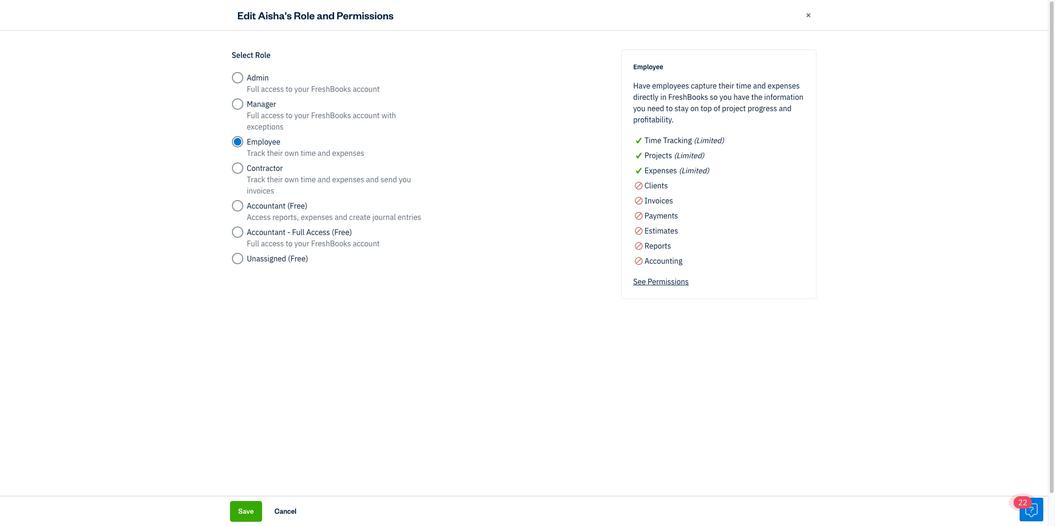 Task type: locate. For each thing, give the bounding box(es) containing it.
1 accountant from the top
[[247, 201, 286, 211]]

your inside "accountant - full access (free) full access to your freshbooks account"
[[294, 239, 309, 248]]

admin full access to your freshbooks account
[[247, 73, 380, 94]]

time for so
[[736, 81, 752, 91]]

0 horizontal spatial access
[[247, 213, 271, 222]]

your up manager full access to your freshbooks account with exceptions
[[294, 84, 309, 94]]

access inside the 'admin full access to your freshbooks account'
[[261, 84, 284, 94]]

2 vertical spatial limited
[[681, 166, 707, 175]]

expenses inside the employee track their own time and expenses
[[332, 149, 364, 158]]

0 vertical spatial in
[[410, 8, 415, 16]]

to up the employee track their own time and expenses
[[286, 111, 293, 120]]

0 horizontal spatial role
[[255, 50, 271, 60]]

account inside manager full access to your freshbooks account with exceptions
[[353, 111, 380, 120]]

to inside have employees capture their time and expenses directly in freshbooks so you have the information you need to stay on top of project progress and profitability.
[[666, 104, 673, 113]]

access inside manager full access to your freshbooks account with exceptions
[[261, 111, 284, 120]]

0 vertical spatial edit
[[237, 8, 256, 22]]

their inside have employees capture their time and expenses directly in freshbooks so you have the information you need to stay on top of project progress and profitability.
[[719, 81, 734, 91]]

expenses up contractor track their own time and expenses and send you invoices
[[332, 149, 364, 158]]

0 vertical spatial access
[[261, 84, 284, 94]]

0 vertical spatial time
[[736, 81, 752, 91]]

2 vertical spatial )
[[707, 166, 709, 175]]

your left trial.
[[417, 8, 430, 16]]

team inside how much you pay your team members for the work they do
[[769, 240, 784, 248]]

1 horizontal spatial (
[[679, 166, 681, 175]]

to inside "accountant - full access (free) full access to your freshbooks account"
[[286, 239, 293, 248]]

time up contractor track their own time and expenses and send you invoices
[[301, 149, 316, 158]]

your right track
[[418, 104, 433, 113]]

your up the employee track their own time and expenses
[[294, 111, 309, 120]]

select role
[[232, 50, 271, 60]]

so
[[710, 92, 718, 102]]

top
[[701, 104, 712, 113]]

0 vertical spatial the
[[752, 92, 763, 102]]

access for admin
[[261, 84, 284, 94]]

full down admin on the left top
[[247, 84, 259, 94]]

the inside how much you pay your team members for the work they do
[[825, 240, 835, 248]]

1 vertical spatial )
[[702, 151, 704, 160]]

40:00
[[697, 297, 714, 305]]

0 vertical spatial role
[[294, 8, 315, 22]]

for
[[815, 240, 824, 248]]

0 vertical spatial team
[[435, 104, 452, 113]]

1 vertical spatial the
[[825, 240, 835, 248]]

freshbooks up phone
[[668, 92, 708, 102]]

freshbooks
[[311, 84, 351, 94], [668, 92, 708, 102], [311, 111, 351, 120], [311, 239, 351, 248]]

accounting
[[645, 257, 683, 266]]

clients
[[645, 181, 668, 190]]

access down accountant (free) access reports, expenses and create journal entries
[[306, 228, 330, 237]]

3 account from the top
[[353, 239, 380, 248]]

freshbooks left the tip:
[[311, 111, 351, 120]]

freshbooks inside the 'admin full access to your freshbooks account'
[[311, 84, 351, 94]]

members
[[786, 240, 814, 248]]

you inside contractor track their own time and expenses and send you invoices
[[399, 175, 411, 184]]

accountant inside "accountant - full access (free) full access to your freshbooks account"
[[247, 228, 286, 237]]

1 horizontal spatial employee
[[633, 63, 663, 71]]

basic information
[[304, 144, 366, 153]]

the up details
[[752, 92, 763, 102]]

time down basic
[[301, 175, 316, 184]]

limited down projects ( limited )
[[681, 166, 707, 175]]

to
[[286, 84, 293, 94], [666, 104, 673, 113], [286, 111, 293, 120], [286, 239, 293, 248]]

0 horizontal spatial in
[[410, 8, 415, 16]]

)
[[722, 136, 724, 145], [702, 151, 704, 160], [707, 166, 709, 175]]

1 own from the top
[[285, 149, 299, 158]]

0 vertical spatial track
[[247, 149, 265, 158]]

1 horizontal spatial in
[[660, 92, 667, 102]]

own
[[285, 149, 299, 158], [285, 175, 299, 184]]

their up contractor
[[267, 149, 283, 158]]

access inside accountant (free) access reports, expenses and create journal entries
[[247, 213, 271, 222]]

aj
[[331, 205, 344, 220]]

1 vertical spatial track
[[247, 175, 265, 184]]

(free) down aj
[[332, 228, 352, 237]]

1 horizontal spatial team
[[769, 240, 784, 248]]

to down -
[[286, 239, 293, 248]]

profitability.
[[633, 115, 674, 124]]

(free) inside accountant (free) access reports, expenses and create journal entries
[[287, 201, 307, 211]]

2 horizontal spatial )
[[722, 136, 724, 145]]

contractor track their own time and expenses and send you invoices
[[247, 164, 411, 196]]

hr/week
[[716, 297, 740, 305]]

40:00 hr/week
[[697, 297, 740, 305]]

-
[[287, 228, 290, 237]]

their for employee track their own time and expenses
[[267, 149, 283, 158]]

like
[[579, 104, 591, 113]]

1 vertical spatial access
[[261, 111, 284, 120]]

in down employees
[[660, 92, 667, 102]]

basic
[[304, 144, 323, 153]]

time inside have employees capture their time and expenses directly in freshbooks so you have the information you need to stay on top of project progress and profitability.
[[736, 81, 752, 91]]

) for projects ( limited )
[[702, 151, 704, 160]]

(
[[694, 136, 696, 145], [674, 151, 677, 160], [679, 166, 681, 175]]

expenses up "accountant - full access (free) full access to your freshbooks account"
[[301, 213, 333, 222]]

own inside contractor track their own time and expenses and send you invoices
[[285, 175, 299, 184]]

0 horizontal spatial (
[[674, 151, 677, 160]]

accountant
[[247, 201, 286, 211], [247, 228, 286, 237]]

( up expenses ( limited )
[[674, 151, 677, 160]]

1 vertical spatial their
[[267, 149, 283, 158]]

1 track from the top
[[247, 149, 265, 158]]

0 horizontal spatial the
[[752, 92, 763, 102]]

invoices
[[247, 186, 274, 196]]

1 of from the left
[[410, 104, 416, 113]]

3 access from the top
[[261, 239, 284, 248]]

you up do
[[730, 240, 740, 248]]

account inside "accountant - full access (free) full access to your freshbooks account"
[[353, 239, 380, 248]]

1 vertical spatial access
[[306, 228, 330, 237]]

1 horizontal spatial )
[[707, 166, 709, 175]]

accountant for access
[[247, 201, 286, 211]]

account left with
[[353, 111, 380, 120]]

to up manager full access to your freshbooks account with exceptions
[[286, 84, 293, 94]]

directly
[[633, 92, 659, 102]]

employee inside the employee track their own time and expenses
[[247, 137, 280, 147]]

track inside the employee track their own time and expenses
[[247, 149, 265, 158]]

0 vertical spatial employee
[[633, 63, 663, 71]]

your right pay
[[754, 240, 767, 248]]

the right for
[[825, 240, 835, 248]]

expenses inside have employees capture their time and expenses directly in freshbooks so you have the information you need to stay on top of project progress and profitability.
[[768, 81, 800, 91]]

expenses down information
[[332, 175, 364, 184]]

0 vertical spatial access
[[247, 213, 271, 222]]

and
[[317, 8, 335, 22], [753, 81, 766, 91], [657, 104, 670, 113], [779, 104, 792, 113], [318, 149, 330, 158], [318, 175, 330, 184], [366, 175, 379, 184], [335, 213, 347, 222]]

and up contractor track their own time and expenses and send you invoices
[[318, 149, 330, 158]]

accountant inside accountant (free) access reports, expenses and create journal entries
[[247, 201, 286, 211]]

2 vertical spatial access
[[261, 239, 284, 248]]

1 vertical spatial own
[[285, 175, 299, 184]]

1 vertical spatial limited
[[677, 151, 702, 160]]

johnson
[[402, 177, 445, 192]]

address,
[[626, 104, 655, 113]]

left
[[398, 8, 408, 16]]

cancel
[[275, 507, 297, 516]]

1 account from the top
[[353, 84, 380, 94]]

2 access from the top
[[261, 111, 284, 120]]

22
[[1018, 498, 1028, 508]]

2 vertical spatial account
[[353, 239, 380, 248]]

0 vertical spatial account
[[353, 84, 380, 94]]

have
[[734, 92, 750, 102]]

expenses up information
[[768, 81, 800, 91]]

track inside contractor track their own time and expenses and send you invoices
[[247, 175, 265, 184]]

0 horizontal spatial team
[[435, 104, 452, 113]]

1 vertical spatial in
[[660, 92, 667, 102]]

1 vertical spatial accountant
[[247, 228, 286, 237]]

accountant - full access (free) full access to your freshbooks account
[[247, 228, 380, 248]]

full inside the 'admin full access to your freshbooks account'
[[247, 84, 259, 94]]

days
[[383, 8, 397, 16]]

edit for edit aisha's role and permissions
[[237, 8, 256, 22]]

1 vertical spatial edit
[[632, 178, 645, 187]]

2 vertical spatial their
[[267, 175, 283, 184]]

limited right tracking
[[696, 136, 722, 145]]

own inside the employee track their own time and expenses
[[285, 149, 299, 158]]

1 vertical spatial employee
[[247, 137, 280, 147]]

time inside contractor track their own time and expenses and send you invoices
[[301, 175, 316, 184]]

full
[[247, 84, 259, 94], [247, 111, 259, 120], [292, 228, 305, 237], [247, 239, 259, 248]]

limited down time tracking ( limited )
[[677, 151, 702, 160]]

1 vertical spatial account
[[353, 111, 380, 120]]

their up have
[[719, 81, 734, 91]]

(free) down "accountant - full access (free) full access to your freshbooks account"
[[288, 254, 308, 264]]

save
[[238, 507, 254, 516]]

of right the top
[[714, 104, 720, 113]]

1 horizontal spatial role
[[294, 8, 315, 22]]

you
[[720, 92, 732, 102], [633, 104, 646, 113], [399, 175, 411, 184], [730, 240, 740, 248]]

own down the employee track their own time and expenses
[[285, 175, 299, 184]]

of right track
[[410, 104, 416, 113]]

permissions
[[337, 8, 394, 22], [648, 277, 689, 287]]

1 vertical spatial role
[[255, 50, 271, 60]]

team
[[435, 104, 452, 113], [769, 240, 784, 248]]

0 vertical spatial their
[[719, 81, 734, 91]]

1 horizontal spatial of
[[714, 104, 720, 113]]

limited for expenses ( limited )
[[681, 166, 707, 175]]

title,
[[607, 104, 624, 113]]

0 vertical spatial accountant
[[247, 201, 286, 211]]

edit link
[[620, 178, 645, 188]]

how
[[697, 240, 710, 248]]

account inside the 'admin full access to your freshbooks account'
[[353, 84, 380, 94]]

expenses inside contractor track their own time and expenses and send you invoices
[[332, 175, 364, 184]]

their for contractor track their own time and expenses and send you invoices
[[267, 175, 283, 184]]

( down projects ( limited )
[[679, 166, 681, 175]]

1 vertical spatial permissions
[[648, 277, 689, 287]]

employee down exceptions
[[247, 137, 280, 147]]

0 vertical spatial (free)
[[287, 201, 307, 211]]

and left create
[[335, 213, 347, 222]]

2 account from the top
[[353, 111, 380, 120]]

expenses ( limited )
[[645, 166, 709, 175]]

track up contractor
[[247, 149, 265, 158]]

2 vertical spatial (
[[679, 166, 681, 175]]

in right left
[[410, 8, 415, 16]]

2 accountant from the top
[[247, 228, 286, 237]]

1 horizontal spatial edit
[[632, 178, 645, 187]]

progress
[[748, 104, 777, 113]]

expenses for employee track their own time and expenses
[[332, 149, 364, 158]]

have
[[633, 81, 650, 91]]

0 horizontal spatial )
[[702, 151, 704, 160]]

account down create
[[353, 239, 380, 248]]

tip:
[[356, 104, 370, 113]]

freshbooks up the pro
[[311, 84, 351, 94]]

full inside manager full access to your freshbooks account with exceptions
[[247, 111, 259, 120]]

(free) up reports,
[[287, 201, 307, 211]]

access down invoices
[[247, 213, 271, 222]]

add details link
[[726, 103, 765, 114]]

are
[[362, 8, 372, 16]]

0 vertical spatial permissions
[[337, 8, 394, 22]]

1 vertical spatial (free)
[[332, 228, 352, 237]]

1 horizontal spatial access
[[306, 228, 330, 237]]

edit down expenses
[[632, 178, 645, 187]]

account up the tip:
[[353, 84, 380, 94]]

0 horizontal spatial of
[[410, 104, 416, 113]]

your
[[417, 8, 430, 16], [294, 84, 309, 94], [418, 104, 433, 113], [294, 111, 309, 120], [294, 239, 309, 248], [754, 240, 767, 248]]

2 own from the top
[[285, 175, 299, 184]]

2 vertical spatial (free)
[[288, 254, 308, 264]]

accountant down invoices
[[247, 201, 286, 211]]

0 vertical spatial )
[[722, 136, 724, 145]]

0 vertical spatial own
[[285, 149, 299, 158]]

edit left 'aisha's'
[[237, 8, 256, 22]]

adding
[[494, 104, 517, 113]]

their inside the employee track their own time and expenses
[[267, 149, 283, 158]]

2 track from the top
[[247, 175, 265, 184]]

no phone number
[[386, 223, 441, 232]]

track
[[391, 104, 408, 113]]

full down manager
[[247, 111, 259, 120]]

0 horizontal spatial edit
[[237, 8, 256, 22]]

invoices
[[645, 196, 673, 206]]

track up invoices
[[247, 175, 265, 184]]

create
[[349, 213, 371, 222]]

1 vertical spatial time
[[301, 149, 316, 158]]

access up exceptions
[[261, 111, 284, 120]]

time
[[645, 136, 662, 145]]

there are 28 days left in your trial.
[[343, 8, 445, 16]]

employee
[[633, 63, 663, 71], [247, 137, 280, 147]]

and left send
[[366, 175, 379, 184]]

their inside contractor track their own time and expenses and send you invoices
[[267, 175, 283, 184]]

2 horizontal spatial (
[[694, 136, 696, 145]]

2 vertical spatial time
[[301, 175, 316, 184]]

limited
[[696, 136, 722, 145], [677, 151, 702, 160], [681, 166, 707, 175]]

expenses inside accountant (free) access reports, expenses and create journal entries
[[301, 213, 333, 222]]

on
[[690, 104, 699, 113]]

expenses
[[768, 81, 800, 91], [332, 149, 364, 158], [332, 175, 364, 184], [301, 213, 333, 222]]

2 of from the left
[[714, 104, 720, 113]]

time up have
[[736, 81, 752, 91]]

( for projects
[[674, 151, 677, 160]]

employee up have
[[633, 63, 663, 71]]

accountant left -
[[247, 228, 286, 237]]

0 horizontal spatial employee
[[247, 137, 280, 147]]

you right send
[[399, 175, 411, 184]]

your up unassigned (free)
[[294, 239, 309, 248]]

of inside have employees capture their time and expenses directly in freshbooks so you have the information you need to stay on top of project progress and profitability.
[[714, 104, 720, 113]]

access down admin on the left top
[[261, 84, 284, 94]]

0 vertical spatial limited
[[696, 136, 722, 145]]

( right tracking
[[694, 136, 696, 145]]

see permissions link
[[633, 277, 689, 287]]

1 access from the top
[[261, 84, 284, 94]]

how much you pay your team members for the work they do
[[697, 240, 835, 259]]

team left members
[[769, 240, 784, 248]]

1 vertical spatial (
[[674, 151, 677, 160]]

freshbooks down aj
[[311, 239, 351, 248]]

1 vertical spatial team
[[769, 240, 784, 248]]

0 vertical spatial (
[[694, 136, 696, 145]]

own left basic
[[285, 149, 299, 158]]

to left stay
[[666, 104, 673, 113]]

access for manager
[[261, 111, 284, 120]]

1 horizontal spatial the
[[825, 240, 835, 248]]

and left there
[[317, 8, 335, 22]]

team left member
[[435, 104, 452, 113]]

role
[[294, 8, 315, 22], [255, 50, 271, 60]]

access
[[261, 84, 284, 94], [261, 111, 284, 120], [261, 239, 284, 248]]

role left crown 'image'
[[294, 8, 315, 22]]

access up unassigned (free)
[[261, 239, 284, 248]]

role right the select
[[255, 50, 271, 60]]

their down contractor
[[267, 175, 283, 184]]



Task type: describe. For each thing, give the bounding box(es) containing it.
edit aisha's role and permissions
[[237, 8, 394, 22]]

edit for edit
[[632, 178, 645, 187]]

information
[[764, 92, 804, 102]]

pro
[[343, 104, 354, 113]]

to inside manager full access to your freshbooks account with exceptions
[[286, 111, 293, 120]]

they
[[713, 251, 726, 259]]

phone
[[672, 104, 693, 113]]

( for expenses
[[679, 166, 681, 175]]

aisha
[[371, 177, 399, 192]]

account for full access to your freshbooks account with exceptions
[[353, 111, 380, 120]]

22 button
[[1014, 497, 1043, 522]]

entries
[[398, 213, 421, 222]]

go to help image
[[792, 5, 807, 19]]

freshbooks inside have employees capture their time and expenses directly in freshbooks so you have the information you need to stay on top of project progress and profitability.
[[668, 92, 708, 102]]

time for invoices
[[301, 175, 316, 184]]

unassigned
[[247, 254, 286, 264]]

aisha's
[[258, 8, 292, 22]]

save button
[[230, 501, 262, 522]]

unassigned (free)
[[247, 254, 308, 264]]

(free) for accountant
[[287, 201, 307, 211]]

(free) for unassigned
[[288, 254, 308, 264]]

stay
[[675, 104, 689, 113]]

exceptions
[[247, 122, 284, 132]]

aisha.johnson@noahlott.com
[[386, 210, 474, 218]]

member
[[454, 104, 482, 113]]

and up progress
[[753, 81, 766, 91]]

much
[[712, 240, 728, 248]]

tracking
[[663, 136, 692, 145]]

contractor
[[247, 164, 283, 173]]

expenses for contractor track their own time and expenses and send you invoices
[[332, 175, 364, 184]]

your inside the 'admin full access to your freshbooks account'
[[294, 84, 309, 94]]

and down basic
[[318, 175, 330, 184]]

keep
[[372, 104, 389, 113]]

expenses
[[645, 166, 677, 175]]

capture
[[691, 81, 717, 91]]

how much you pay your team members for the work they do button
[[674, 219, 840, 268]]

with
[[382, 111, 396, 120]]

own for contractor
[[285, 175, 299, 184]]

main element
[[0, 0, 127, 527]]

phone
[[396, 223, 415, 232]]

freshbooks inside "accountant - full access (free) full access to your freshbooks account"
[[311, 239, 351, 248]]

see permissions
[[633, 277, 689, 287]]

journal
[[372, 213, 396, 222]]

0 horizontal spatial permissions
[[337, 8, 394, 22]]

employee for employee track their own time and expenses
[[247, 137, 280, 147]]

40:00 hr/week button
[[674, 276, 840, 314]]

job
[[593, 104, 605, 113]]

28
[[373, 8, 381, 16]]

1 horizontal spatial permissions
[[648, 277, 689, 287]]

track for track their own time and expenses
[[247, 149, 265, 158]]

see
[[633, 277, 646, 287]]

project
[[722, 104, 746, 113]]

work
[[697, 251, 711, 259]]

track for track their own time and expenses and send you invoices
[[247, 175, 265, 184]]

need
[[647, 104, 664, 113]]

reports
[[645, 241, 671, 251]]

your inside how much you pay your team members for the work they do
[[754, 240, 767, 248]]

select
[[232, 50, 253, 60]]

time inside the employee track their own time and expenses
[[301, 149, 316, 158]]

your inside manager full access to your freshbooks account with exceptions
[[294, 111, 309, 120]]

full up unassigned
[[247, 239, 259, 248]]

do
[[727, 251, 735, 259]]

there
[[343, 8, 361, 16]]

no
[[386, 223, 395, 232]]

limited for projects ( limited )
[[677, 151, 702, 160]]

to inside the 'admin full access to your freshbooks account'
[[286, 84, 293, 94]]

details
[[554, 104, 577, 113]]

send
[[381, 175, 397, 184]]

have employees capture their time and expenses directly in freshbooks so you have the information you need to stay on top of project progress and profitability.
[[633, 81, 804, 124]]

accountant for full
[[247, 228, 286, 237]]

freshbooks inside manager full access to your freshbooks account with exceptions
[[311, 111, 351, 120]]

) for expenses ( limited )
[[707, 166, 709, 175]]

account for full access to your freshbooks account
[[353, 84, 380, 94]]

you right so
[[720, 92, 732, 102]]

details
[[741, 104, 765, 113]]

reports,
[[272, 213, 299, 222]]

estimates
[[645, 226, 678, 236]]

in inside have employees capture their time and expenses directly in freshbooks so you have the information you need to stay on top of project progress and profitability.
[[660, 92, 667, 102]]

you down directly
[[633, 104, 646, 113]]

employees
[[652, 81, 689, 91]]

full right -
[[292, 228, 305, 237]]

expenses for have employees capture their time and expenses directly in freshbooks so you have the information you need to stay on top of project progress and profitability.
[[768, 81, 800, 91]]

by
[[484, 104, 492, 113]]

pro tip: keep track of your team member by adding additional details like job title, address, and phone number. add details
[[343, 104, 765, 113]]

own for employee
[[285, 149, 299, 158]]

crown image
[[328, 7, 338, 17]]

manager
[[247, 99, 276, 109]]

cancel button
[[266, 501, 305, 522]]

pay
[[742, 240, 753, 248]]

the inside have employees capture their time and expenses directly in freshbooks so you have the information you need to stay on top of project progress and profitability.
[[752, 92, 763, 102]]

and up "profitability."
[[657, 104, 670, 113]]

projects ( limited )
[[645, 151, 704, 160]]

resource center badge image
[[1020, 498, 1043, 522]]

aisha  johnson
[[371, 177, 445, 192]]

and inside accountant (free) access reports, expenses and create journal entries
[[335, 213, 347, 222]]

information
[[325, 144, 366, 153]]

projects
[[645, 151, 672, 160]]

you inside how much you pay your team members for the work they do
[[730, 240, 740, 248]]

manager full access to your freshbooks account with exceptions
[[247, 99, 396, 132]]

add
[[726, 104, 739, 113]]

and inside the employee track their own time and expenses
[[318, 149, 330, 158]]

access inside "accountant - full access (free) full access to your freshbooks account"
[[261, 239, 284, 248]]

and down information
[[779, 104, 792, 113]]

(free) inside "accountant - full access (free) full access to your freshbooks account"
[[332, 228, 352, 237]]

access inside "accountant - full access (free) full access to your freshbooks account"
[[306, 228, 330, 237]]

employee for employee
[[633, 63, 663, 71]]

employee track their own time and expenses
[[247, 137, 364, 158]]

time tracking ( limited )
[[645, 136, 724, 145]]

additional
[[519, 104, 553, 113]]

number.
[[695, 104, 724, 113]]

trial.
[[431, 8, 445, 16]]



Task type: vqa. For each thing, say whether or not it's contained in the screenshot.
Reports
yes



